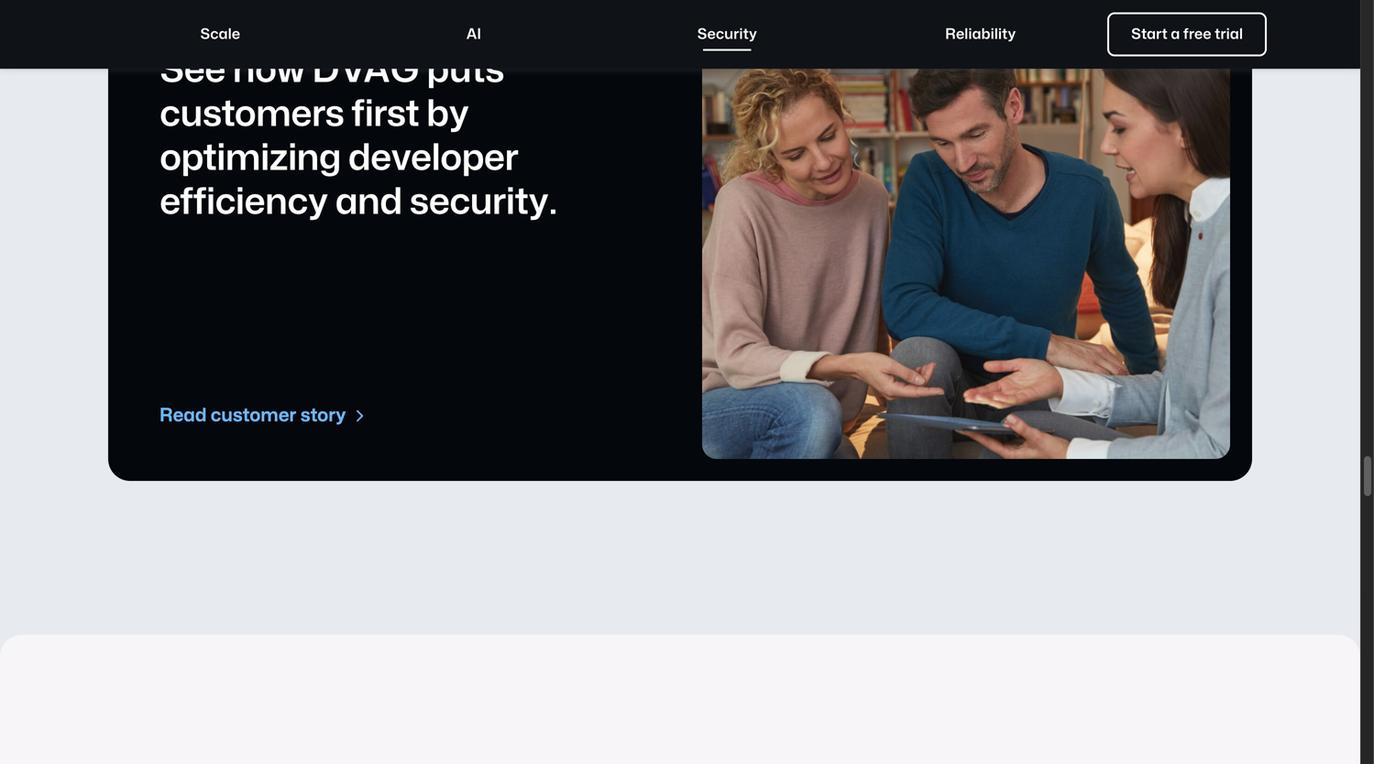 Task type: vqa. For each thing, say whether or not it's contained in the screenshot.
issue opened 'image'
no



Task type: locate. For each thing, give the bounding box(es) containing it.
reliability link
[[855, 12, 1107, 56]]

free
[[1184, 27, 1212, 41]]

ai link
[[348, 12, 600, 56]]

read customer story link
[[160, 403, 368, 430]]

customers
[[160, 97, 344, 132]]

trial
[[1215, 27, 1243, 41]]

by
[[426, 97, 469, 132]]

start a free trial
[[1131, 27, 1243, 41]]

ai
[[466, 27, 481, 41]]

start a free trial link
[[1108, 12, 1267, 56]]

security.
[[409, 185, 557, 220]]

efficiency
[[160, 185, 328, 220]]

story
[[301, 407, 346, 425]]

see how dvag puts customers first by optimizing developer efficiency and security.
[[160, 53, 557, 220]]

dvag
[[312, 53, 419, 88]]

optimizing
[[160, 141, 341, 176]]

scale link
[[94, 12, 346, 56]]



Task type: describe. For each thing, give the bounding box(es) containing it.
security link
[[601, 12, 853, 56]]

and
[[335, 185, 402, 220]]

start
[[1131, 27, 1168, 41]]

read customer story
[[160, 407, 346, 425]]

reliability
[[945, 27, 1016, 41]]

how
[[233, 53, 305, 88]]

developer
[[348, 141, 518, 176]]

customer
[[211, 407, 297, 425]]

a
[[1171, 27, 1180, 41]]

a photo of people looking at a tablet image
[[702, 19, 1230, 459]]

puts
[[427, 53, 504, 88]]

security
[[697, 27, 757, 41]]

first
[[351, 97, 419, 132]]

scale
[[200, 27, 240, 41]]

see
[[160, 53, 225, 88]]

read
[[160, 407, 207, 425]]



